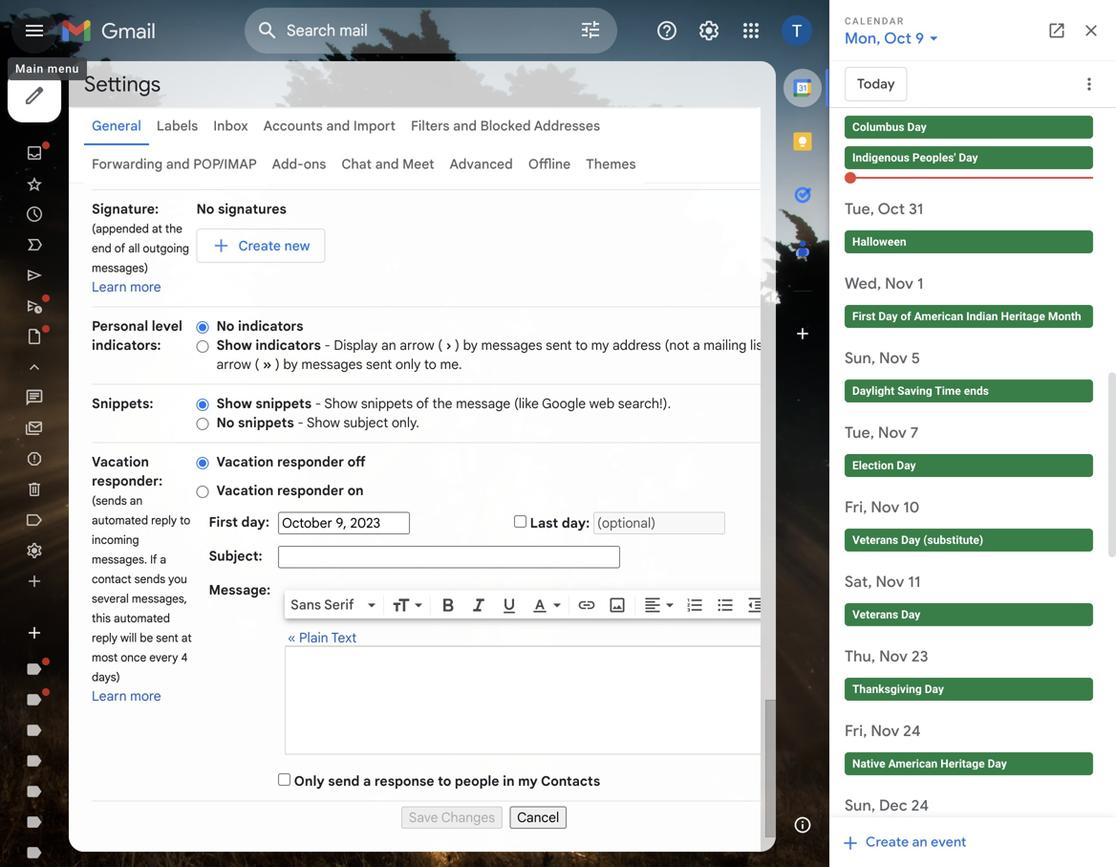 Task type: locate. For each thing, give the bounding box(es) containing it.
1 vertical spatial the
[[433, 395, 453, 412]]

no right no snippets option
[[217, 414, 235, 431]]

1 vertical spatial -
[[315, 395, 321, 412]]

sent up every at left
[[156, 631, 179, 645]]

0 horizontal spatial reply
[[92, 631, 118, 645]]

a right if
[[160, 553, 166, 567]]

sans
[[291, 596, 321, 613]]

and right filters
[[453, 118, 477, 134]]

Subject text field
[[278, 546, 621, 568]]

No snippets radio
[[196, 417, 209, 431]]

sent inside vacation responder: (sends an automated reply to incoming messages. if a contact sends you several messages, this automated reply will be sent at most once every 4 days) learn more
[[156, 631, 179, 645]]

0 horizontal spatial (
[[255, 356, 259, 373]]

1 vertical spatial messages
[[301, 356, 363, 373]]

vacation responder on
[[217, 482, 364, 499]]

of left all
[[115, 241, 125, 256]]

in
[[503, 773, 515, 790]]

(sends
[[92, 494, 127, 508]]

the up outgoing
[[165, 222, 182, 236]]

at up outgoing
[[152, 222, 162, 236]]

messages up the (like
[[481, 337, 543, 354]]

0 horizontal spatial an
[[130, 494, 143, 508]]

at inside signature: (appended at the end of all outgoing messages) learn more
[[152, 222, 162, 236]]

save
[[409, 809, 438, 826]]

0 horizontal spatial at
[[152, 222, 162, 236]]

learn down days)
[[92, 688, 127, 705]]

0 vertical spatial at
[[152, 222, 162, 236]]

1 learn more link from the top
[[92, 279, 161, 295]]

indicators for no
[[238, 318, 303, 335]]

more inside signature: (appended at the end of all outgoing messages) learn more
[[130, 279, 161, 295]]

indent less ‪(⌘[)‬ image
[[747, 595, 766, 615]]

Last day: checkbox
[[514, 515, 527, 528]]

2 horizontal spatial sent
[[546, 337, 572, 354]]

0 vertical spatial automated
[[92, 513, 148, 528]]

labels
[[157, 118, 198, 134]]

0 horizontal spatial messages
[[301, 356, 363, 373]]

1 vertical spatial my
[[518, 773, 538, 790]]

1 vertical spatial learn more link
[[92, 688, 161, 705]]

sent
[[546, 337, 572, 354], [366, 356, 392, 373], [156, 631, 179, 645]]

incoming
[[92, 533, 139, 547]]

most
[[92, 651, 118, 665]]

1 horizontal spatial (
[[438, 337, 443, 354]]

no left signatures
[[196, 201, 215, 217]]

sent down display an arrow ( ›
[[366, 356, 392, 373]]

sends
[[134, 572, 165, 587]]

responder up vacation responder on
[[277, 454, 344, 470]]

vacation for vacation responder on
[[217, 482, 274, 499]]

of up only. on the top left
[[416, 395, 429, 412]]

my inside ) by messages sent to my address (not a mailing list), and a double arrow (
[[591, 337, 609, 354]]

0 vertical spatial indicators
[[238, 318, 303, 335]]

- up vacation responder off
[[298, 414, 304, 431]]

Vacation responder off radio
[[196, 456, 209, 470]]

0 vertical spatial arrow
[[400, 337, 435, 354]]

0 vertical spatial learn
[[92, 279, 127, 295]]

and down accounts
[[278, 142, 301, 159]]

1 vertical spatial )
[[275, 356, 280, 373]]

show up "no snippets - show subject only."
[[324, 395, 358, 412]]

save changes
[[409, 809, 495, 826]]

no right "no indicators" option
[[217, 318, 235, 335]]

only
[[396, 356, 421, 373]]

settings image
[[698, 19, 721, 42]]

0 vertical spatial of
[[115, 241, 125, 256]]

the inside signature: (appended at the end of all outgoing messages) learn more
[[165, 222, 182, 236]]

day: right last
[[562, 515, 590, 532]]

learn inside signature: (appended at the end of all outgoing messages) learn more
[[92, 279, 127, 295]]

messages down display
[[301, 356, 363, 373]]

4
[[181, 651, 188, 665]]

of
[[115, 241, 125, 256], [416, 395, 429, 412]]

the
[[165, 222, 182, 236], [433, 395, 453, 412]]

add-
[[272, 156, 304, 173]]

)
[[455, 337, 460, 354], [275, 356, 280, 373]]

arrow
[[400, 337, 435, 354], [217, 356, 251, 373]]

indicators up show indicators -
[[238, 318, 303, 335]]

add-ons link
[[272, 156, 326, 173]]

indicators up »
[[256, 337, 321, 354]]

-
[[324, 337, 331, 354], [315, 395, 321, 412], [298, 414, 304, 431]]

sans serif
[[291, 596, 354, 613]]

tab list
[[776, 61, 830, 798]]

0 vertical spatial no
[[196, 201, 215, 217]]

sans serif option
[[287, 595, 364, 615]]

signature: (appended at the end of all outgoing messages) learn more
[[92, 201, 189, 295]]

no
[[196, 201, 215, 217], [217, 318, 235, 335], [217, 414, 235, 431]]

offline
[[528, 156, 571, 173]]

end
[[92, 241, 112, 256]]

a
[[693, 337, 700, 354], [806, 337, 813, 354], [160, 553, 166, 567], [363, 773, 371, 790]]

my right in
[[518, 773, 538, 790]]

1 learn from the top
[[92, 279, 127, 295]]

0 horizontal spatial by
[[283, 356, 298, 373]]

0 vertical spatial sent
[[546, 337, 572, 354]]

0 vertical spatial my
[[591, 337, 609, 354]]

1 vertical spatial learn
[[92, 688, 127, 705]]

a right send
[[363, 773, 371, 790]]

arrow up 'only'
[[400, 337, 435, 354]]

chat and meet
[[342, 156, 434, 173]]

by right »
[[283, 356, 298, 373]]

0 vertical spatial by
[[463, 337, 478, 354]]

1 horizontal spatial by
[[463, 337, 478, 354]]

automated up be
[[114, 611, 170, 626]]

show right show snippets radio
[[217, 395, 252, 412]]

0 vertical spatial responder
[[277, 454, 344, 470]]

side panel section
[[776, 61, 830, 852]]

0 horizontal spatial day:
[[241, 514, 270, 530]]

day: for first day:
[[241, 514, 270, 530]]

1 horizontal spatial )
[[455, 337, 460, 354]]

the down me.
[[433, 395, 453, 412]]

an down responder:
[[130, 494, 143, 508]]

by right ›
[[463, 337, 478, 354]]

contact
[[92, 572, 132, 587]]

1 vertical spatial sent
[[366, 356, 392, 373]]

sent inside ) by messages sent to my address (not a mailing list), and a double arrow (
[[546, 337, 572, 354]]

1 horizontal spatial messages
[[481, 337, 543, 354]]

support image
[[656, 19, 679, 42]]

gmail image
[[61, 11, 165, 50]]

›
[[446, 337, 452, 354]]

vacation for vacation responder off
[[217, 454, 274, 470]]

learn down messages)
[[92, 279, 127, 295]]

address
[[613, 337, 661, 354]]

(
[[438, 337, 443, 354], [255, 356, 259, 373]]

settings
[[84, 71, 161, 98]]

0 vertical spatial an
[[381, 337, 396, 354]]

vacation
[[92, 454, 149, 470], [217, 454, 274, 470], [217, 482, 274, 499]]

formatting options toolbar
[[285, 590, 868, 618]]

1 more from the top
[[130, 279, 161, 295]]

google
[[542, 395, 586, 412]]

at
[[152, 222, 162, 236], [181, 631, 192, 645]]

show snippets - show snippets of the message (like google web search!).
[[217, 395, 671, 412]]

a inside vacation responder: (sends an automated reply to incoming messages. if a contact sends you several messages, this automated reply will be sent at most once every 4 days) learn more
[[160, 553, 166, 567]]

snippets up "no snippets - show subject only."
[[256, 395, 312, 412]]

and for forwarding and pop/imap
[[166, 156, 190, 173]]

None search field
[[245, 8, 618, 54]]

no signatures
[[196, 201, 287, 217]]

reply up the most on the bottom left
[[92, 631, 118, 645]]

main menu image
[[23, 19, 46, 42]]

arrow left »
[[217, 356, 251, 373]]

1 horizontal spatial -
[[315, 395, 321, 412]]

0 horizontal spatial sent
[[156, 631, 179, 645]]

first day:
[[209, 514, 270, 530]]

1 vertical spatial indicators
[[256, 337, 321, 354]]

advanced search options image
[[572, 11, 610, 49]]

at up 4
[[181, 631, 192, 645]]

snippets up vacation responder off
[[238, 414, 294, 431]]

2 horizontal spatial -
[[324, 337, 331, 354]]

automated up 'incoming'
[[92, 513, 148, 528]]

2 learn more link from the top
[[92, 688, 161, 705]]

message
[[456, 395, 511, 412]]

learn more link down days)
[[92, 688, 161, 705]]

and for accounts and import
[[326, 118, 350, 134]]

every
[[149, 651, 178, 665]]

- left display
[[324, 337, 331, 354]]

1 vertical spatial reply
[[92, 631, 118, 645]]

1 horizontal spatial sent
[[366, 356, 392, 373]]

2 responder from the top
[[277, 482, 344, 499]]

(not
[[665, 337, 690, 354]]

1 vertical spatial arrow
[[217, 356, 251, 373]]

( left ›
[[438, 337, 443, 354]]

1 vertical spatial more
[[130, 688, 161, 705]]

vacation responder: (sends an automated reply to incoming messages. if a contact sends you several messages, this automated reply will be sent at most once every 4 days) learn more
[[92, 454, 192, 705]]

responder down vacation responder off
[[277, 482, 344, 499]]

vacation inside vacation responder: (sends an automated reply to incoming messages. if a contact sends you several messages, this automated reply will be sent at most once every 4 days) learn more
[[92, 454, 149, 470]]

only send a response to people in my contacts
[[294, 773, 601, 790]]

menu
[[48, 62, 79, 76]]

navigation
[[0, 61, 229, 867], [92, 802, 877, 829]]

- up "no snippets - show subject only."
[[315, 395, 321, 412]]

day: for last day:
[[562, 515, 590, 532]]

you
[[168, 572, 187, 587]]

to left me.
[[424, 356, 437, 373]]

more down messages)
[[130, 279, 161, 295]]

learn more link
[[92, 279, 161, 295], [92, 688, 161, 705]]

search!).
[[618, 395, 671, 412]]

underline ‪(⌘u)‬ image
[[500, 596, 519, 615]]

create new
[[238, 237, 310, 254]]

my
[[591, 337, 609, 354], [518, 773, 538, 790]]

1 vertical spatial at
[[181, 631, 192, 645]]

0 horizontal spatial -
[[298, 414, 304, 431]]

first
[[209, 514, 238, 530]]

0 vertical spatial messages
[[481, 337, 543, 354]]

2 learn from the top
[[92, 688, 127, 705]]

1 horizontal spatial my
[[591, 337, 609, 354]]

1 vertical spatial no
[[217, 318, 235, 335]]

First day: text field
[[278, 512, 410, 534]]

my left address
[[591, 337, 609, 354]]

an inside vacation responder: (sends an automated reply to incoming messages. if a contact sends you several messages, this automated reply will be sent at most once every 4 days) learn more
[[130, 494, 143, 508]]

to left first
[[180, 513, 190, 528]]

0 horizontal spatial )
[[275, 356, 280, 373]]

1 vertical spatial of
[[416, 395, 429, 412]]

1 horizontal spatial day:
[[562, 515, 590, 532]]

0 vertical spatial )
[[455, 337, 460, 354]]

- for show subject only.
[[298, 414, 304, 431]]

and inside ) by messages sent to my address (not a mailing list), and a double arrow (
[[779, 337, 803, 354]]

a left double
[[806, 337, 813, 354]]

responder for off
[[277, 454, 344, 470]]

more down once
[[130, 688, 161, 705]]

2 more from the top
[[130, 688, 161, 705]]

Show snippets radio
[[196, 398, 209, 412]]

»
[[263, 356, 272, 373]]

no indicators
[[217, 318, 303, 335]]

be
[[140, 631, 153, 645]]

1 responder from the top
[[277, 454, 344, 470]]

vacation up responder:
[[92, 454, 149, 470]]

Vacation responder on radio
[[196, 485, 209, 499]]

0 vertical spatial learn more link
[[92, 279, 161, 295]]

vacation right vacation responder off option
[[217, 454, 274, 470]]

double
[[817, 337, 859, 354]]

will
[[120, 631, 137, 645]]

display an arrow ( ›
[[334, 337, 452, 354]]

0 vertical spatial the
[[165, 222, 182, 236]]

search mail image
[[250, 13, 285, 48]]

to left the people
[[438, 773, 452, 790]]

2 vertical spatial sent
[[156, 631, 179, 645]]

and up you can view and change your preferences
[[326, 118, 350, 134]]

1 vertical spatial responder
[[277, 482, 344, 499]]

sent up google at top
[[546, 337, 572, 354]]

and right chat
[[375, 156, 399, 173]]

of inside signature: (appended at the end of all outgoing messages) learn more
[[115, 241, 125, 256]]

0 horizontal spatial the
[[165, 222, 182, 236]]

1 horizontal spatial reply
[[151, 513, 177, 528]]

1 horizontal spatial at
[[181, 631, 192, 645]]

1 horizontal spatial of
[[416, 395, 429, 412]]

show right show indicators radio
[[217, 337, 252, 354]]

serif
[[324, 596, 354, 613]]

( left »
[[255, 356, 259, 373]]

day: right first
[[241, 514, 270, 530]]

0 vertical spatial -
[[324, 337, 331, 354]]

an up 'only'
[[381, 337, 396, 354]]

) right ›
[[455, 337, 460, 354]]

show indicators -
[[217, 337, 334, 354]]

day:
[[241, 514, 270, 530], [562, 515, 590, 532]]

0 horizontal spatial arrow
[[217, 356, 251, 373]]

indicators
[[238, 318, 303, 335], [256, 337, 321, 354]]

to left address
[[576, 337, 588, 354]]

0 vertical spatial more
[[130, 279, 161, 295]]

web
[[590, 395, 615, 412]]

1 vertical spatial (
[[255, 356, 259, 373]]

reply up if
[[151, 513, 177, 528]]

1 vertical spatial an
[[130, 494, 143, 508]]

and left you
[[166, 156, 190, 173]]

2 vertical spatial -
[[298, 414, 304, 431]]

0 horizontal spatial of
[[115, 241, 125, 256]]

vacation up 'first day:'
[[217, 482, 274, 499]]

2 vertical spatial no
[[217, 414, 235, 431]]

learn more link down messages)
[[92, 279, 161, 295]]

) right »
[[275, 356, 280, 373]]

1 horizontal spatial the
[[433, 395, 453, 412]]

and right list),
[[779, 337, 803, 354]]



Task type: vqa. For each thing, say whether or not it's contained in the screenshot.
Chat and Meet link
yes



Task type: describe. For each thing, give the bounding box(es) containing it.
labels link
[[157, 118, 198, 134]]

accounts
[[264, 118, 323, 134]]

meet
[[403, 156, 434, 173]]

create new button
[[196, 228, 326, 263]]

main menu
[[15, 62, 79, 76]]

you
[[196, 142, 218, 159]]

messages)
[[92, 261, 148, 275]]

main
[[15, 62, 44, 76]]

general
[[92, 118, 141, 134]]

all
[[128, 241, 140, 256]]

filters and blocked addresses
[[411, 118, 600, 134]]

) by messages sent to my address (not a mailing list), and a double arrow (
[[217, 337, 859, 373]]

create
[[238, 237, 281, 254]]

this
[[92, 611, 111, 626]]

list),
[[750, 337, 776, 354]]

message:
[[209, 582, 271, 598]]

Vacation responder text field
[[286, 656, 860, 744]]

« plain text
[[288, 630, 357, 646]]

0 horizontal spatial my
[[518, 773, 538, 790]]

No indicators radio
[[196, 320, 209, 334]]

link ‪(⌘k)‬ image
[[577, 595, 597, 615]]

snippets for show snippets of the message (like google web search!).
[[256, 395, 312, 412]]

pop/imap
[[193, 156, 257, 173]]

outgoing
[[143, 241, 189, 256]]

no for no indicators
[[217, 318, 235, 335]]

messages.
[[92, 553, 147, 567]]

save changes button
[[401, 806, 503, 829]]

and for chat and meet
[[375, 156, 399, 173]]

messages inside ) by messages sent to my address (not a mailing list), and a double arrow (
[[481, 337, 543, 354]]

if
[[150, 553, 157, 567]]

accounts and import
[[264, 118, 396, 134]]

changes
[[441, 809, 495, 826]]

filters and blocked addresses link
[[411, 118, 600, 134]]

by inside ) by messages sent to my address (not a mailing list), and a double arrow (
[[463, 337, 478, 354]]

Show indicators radio
[[196, 339, 209, 354]]

vacation for vacation responder: (sends an automated reply to incoming messages. if a contact sends you several messages, this automated reply will be sent at most once every 4 days) learn more
[[92, 454, 149, 470]]

(like
[[514, 395, 539, 412]]

forwarding and pop/imap
[[92, 156, 257, 173]]

messages,
[[132, 592, 187, 606]]

import
[[354, 118, 396, 134]]

to inside ) by messages sent to my address (not a mailing list), and a double arrow (
[[576, 337, 588, 354]]

your
[[353, 142, 380, 159]]

at inside vacation responder: (sends an automated reply to incoming messages. if a contact sends you several messages, this automated reply will be sent at most once every 4 days) learn more
[[181, 631, 192, 645]]

responder for on
[[277, 482, 344, 499]]

1 vertical spatial by
[[283, 356, 298, 373]]

to inside vacation responder: (sends an automated reply to incoming messages. if a contact sends you several messages, this automated reply will be sent at most once every 4 days) learn more
[[180, 513, 190, 528]]

more inside vacation responder: (sends an automated reply to incoming messages. if a contact sends you several messages, this automated reply will be sent at most once every 4 days) learn more
[[130, 688, 161, 705]]

cancel
[[517, 809, 559, 826]]

add-ons
[[272, 156, 326, 173]]

only.
[[392, 414, 420, 431]]

subject:
[[209, 548, 263, 565]]

learn more link for learn
[[92, 279, 161, 295]]

) inside ) by messages sent to my address (not a mailing list), and a double arrow (
[[455, 337, 460, 354]]

days)
[[92, 670, 120, 684]]

send
[[328, 773, 360, 790]]

new
[[284, 237, 310, 254]]

blocked
[[480, 118, 531, 134]]

inbox
[[213, 118, 248, 134]]

of for end
[[115, 241, 125, 256]]

addresses
[[534, 118, 600, 134]]

Last day: text field
[[594, 512, 725, 534]]

on
[[348, 482, 364, 499]]

response
[[375, 773, 435, 790]]

general link
[[92, 118, 141, 134]]

display
[[334, 337, 378, 354]]

forwarding and pop/imap link
[[92, 156, 257, 173]]

can
[[222, 142, 244, 159]]

filters
[[411, 118, 450, 134]]

forwarding
[[92, 156, 163, 173]]

advanced link
[[450, 156, 513, 173]]

indicators:
[[92, 337, 161, 354]]

» ) by messages sent only to me.
[[263, 356, 462, 373]]

0 vertical spatial reply
[[151, 513, 177, 528]]

advanced
[[450, 156, 513, 173]]

chat and meet link
[[342, 156, 434, 173]]

Only send a response to people in my Contacts checkbox
[[278, 773, 291, 786]]

view
[[247, 142, 274, 159]]

snippets up only. on the top left
[[361, 395, 413, 412]]

contacts
[[541, 773, 601, 790]]

off
[[348, 454, 366, 470]]

numbered list ‪(⌘⇧7)‬ image
[[686, 595, 705, 615]]

offline link
[[528, 156, 571, 173]]

italic ‪(⌘i)‬ image
[[469, 595, 489, 615]]

learn inside vacation responder: (sends an automated reply to incoming messages. if a contact sends you several messages, this automated reply will be sent at most once every 4 days) learn more
[[92, 688, 127, 705]]

insert image image
[[608, 595, 627, 615]]

personal level indicators:
[[92, 318, 183, 354]]

and for filters and blocked addresses
[[453, 118, 477, 134]]

mailing
[[704, 337, 747, 354]]

0 vertical spatial (
[[438, 337, 443, 354]]

(appended
[[92, 222, 149, 236]]

a right the (not
[[693, 337, 700, 354]]

signature:
[[92, 201, 159, 217]]

1 horizontal spatial an
[[381, 337, 396, 354]]

responder:
[[92, 473, 163, 489]]

1 vertical spatial automated
[[114, 611, 170, 626]]

subject
[[344, 414, 388, 431]]

learn more link for if
[[92, 688, 161, 705]]

bold ‪(⌘b)‬ image
[[439, 595, 458, 615]]

of for snippets
[[416, 395, 429, 412]]

people
[[455, 773, 500, 790]]

indicators for show
[[256, 337, 321, 354]]

signatures
[[218, 201, 287, 217]]

arrow inside ) by messages sent to my address (not a mailing list), and a double arrow (
[[217, 356, 251, 373]]

last day:
[[530, 515, 590, 532]]

level
[[152, 318, 183, 335]]

personal
[[92, 318, 148, 335]]

Search mail text field
[[287, 21, 526, 40]]

- for show snippets of the message (like google web search!).
[[315, 395, 321, 412]]

1 horizontal spatial arrow
[[400, 337, 435, 354]]

no snippets - show subject only.
[[217, 414, 420, 431]]

bulleted list ‪(⌘⇧8)‬ image
[[716, 595, 735, 615]]

snippets for show subject only.
[[238, 414, 294, 431]]

( inside ) by messages sent to my address (not a mailing list), and a double arrow (
[[255, 356, 259, 373]]

last
[[530, 515, 559, 532]]

show left subject
[[307, 414, 340, 431]]

themes link
[[586, 156, 636, 173]]

navigation containing save changes
[[92, 802, 877, 829]]

- for display an arrow (
[[324, 337, 331, 354]]

no for no signatures
[[196, 201, 215, 217]]

several
[[92, 592, 129, 606]]

inbox link
[[213, 118, 248, 134]]

chat
[[342, 156, 372, 173]]



